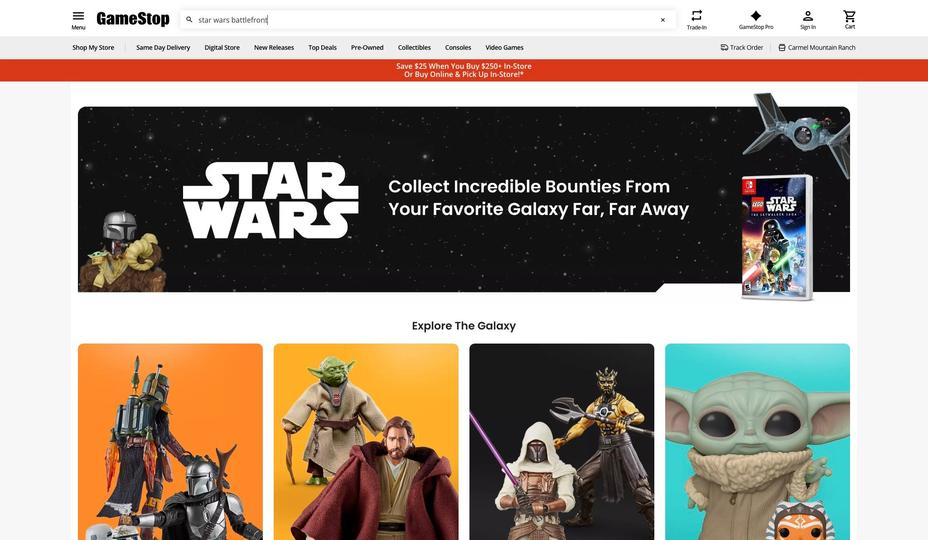 Task type: locate. For each thing, give the bounding box(es) containing it.
mando & boba fett image
[[78, 344, 263, 541]]

None search field
[[180, 10, 677, 29]]

black series image
[[470, 344, 655, 541]]

Search games, consoles & more search field
[[199, 11, 660, 29]]

star wars image
[[78, 91, 851, 305]]



Task type: describe. For each thing, give the bounding box(es) containing it.
vintage collection image
[[274, 344, 459, 541]]

star wars funko image
[[666, 344, 851, 541]]

gamestop pro icon image
[[751, 10, 762, 21]]

gamestop image
[[97, 11, 170, 28]]



Task type: vqa. For each thing, say whether or not it's contained in the screenshot.
email field
no



